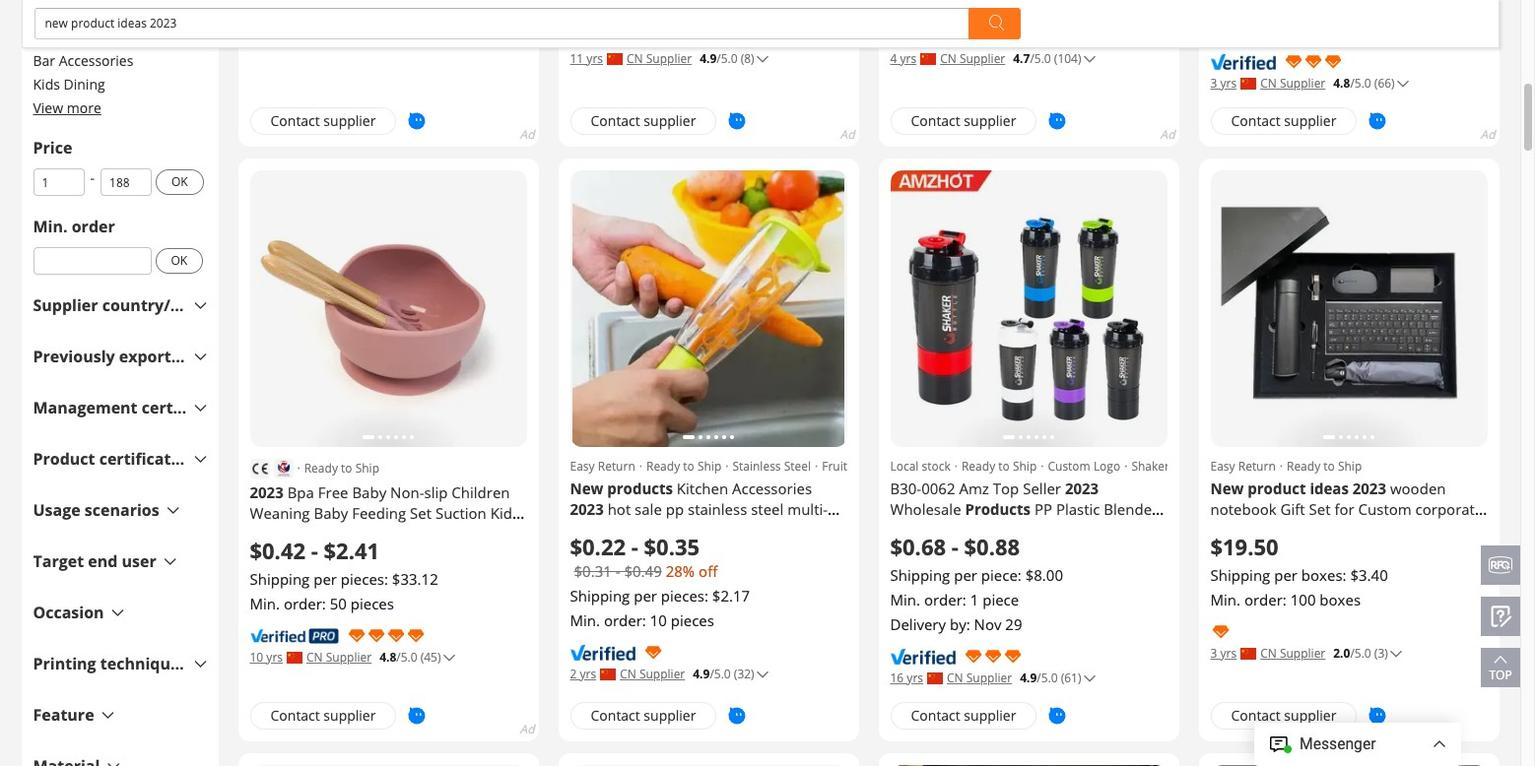 Task type: describe. For each thing, give the bounding box(es) containing it.
/5.0 for (45)
[[396, 650, 417, 666]]

silicone
[[298, 524, 351, 544]]

cn image for $19.50
[[1241, 649, 1257, 660]]

banners
[[166, 28, 220, 47]]

(3)
[[1375, 646, 1389, 662]]

amz
[[959, 479, 989, 499]]

contact for chat now icon below (87)
[[271, 111, 320, 130]]

cn for (45)
[[307, 650, 323, 666]]

water bottles link
[[33, 4, 206, 23]]

feature
[[33, 705, 94, 727]]

fruit
[[776, 520, 805, 540]]

/5.0 for (61)
[[1037, 670, 1058, 687]]

chat now image down '(104)'
[[1049, 112, 1067, 130]]

- for $0.22
[[631, 532, 638, 562]]

$0.88
[[964, 532, 1020, 562]]

$8.00
[[1026, 566, 1063, 585]]

(87)
[[414, 30, 434, 46]]

$2.41
[[324, 536, 379, 566]]

certifications for management certifications
[[142, 397, 246, 419]]

4.9 /5.0 (61)
[[1020, 670, 1082, 687]]

4.7 /5.0 (104)
[[1013, 50, 1082, 67]]

0 vertical spatial gift
[[1281, 500, 1306, 519]]

3 yrs for 4.8
[[1211, 75, 1237, 92]]

cn image for 3 yrs
[[1241, 78, 1257, 89]]

cn for (104)
[[940, 50, 957, 67]]

functional
[[570, 520, 639, 540]]

to right exported
[[195, 346, 211, 368]]

chat now image down (32)
[[729, 708, 747, 725]]

4.7
[[1013, 50, 1030, 67]]

view
[[33, 99, 63, 118]]

- left $0.49 on the bottom of the page
[[616, 562, 620, 582]]

$2.17
[[712, 586, 750, 606]]

cn supplier for (104)
[[940, 50, 1006, 67]]

2023 right 'ideas'
[[1353, 479, 1387, 499]]

accessories inside new products kitchen accessories 2023
[[732, 479, 812, 499]]

min. inside $0.42 - $2.41 shipping per pieces: $33.12 min. order: 50 pieces
[[250, 594, 280, 614]]

wooden
[[1391, 479, 1446, 499]]

2 horizontal spatial bottle
[[1173, 458, 1206, 475]]

11
[[570, 50, 584, 67]]

What are you looking for... text field
[[45, 9, 970, 38]]

yrs for (8)
[[587, 50, 603, 67]]

to for $0.68 - $0.88
[[999, 458, 1010, 475]]

2023 up weaning
[[250, 483, 284, 503]]

chat now image down (8)
[[729, 112, 747, 130]]

pp
[[666, 500, 684, 519]]

pieces inside $0.42 - $2.41 shipping per pieces: $33.12 min. order: 50 pieces
[[351, 594, 394, 614]]

per inside $0.42 - $2.41 shipping per pieces: $33.12 min. order: 50 pieces
[[314, 570, 337, 589]]

hot
[[608, 500, 631, 519]]

min. inside "$0.22 - $0.35 $0.31 - $0.49 28% off shipping per pieces: $2.17 min. order: 10 pieces"
[[570, 611, 600, 631]]

(32)
[[734, 666, 755, 683]]

cn image left 4.6
[[280, 33, 296, 44]]

4.9 left (8)
[[700, 50, 717, 67]]

- right min. field
[[90, 169, 95, 187]]

2023 inside b30-0062 amz top seller 2023 wholesale products
[[1065, 479, 1099, 499]]

$0.42
[[250, 536, 306, 566]]

kitchen
[[677, 479, 728, 499]]

multi-
[[788, 500, 828, 519]]

cn for (61)
[[947, 670, 964, 687]]

$19.50 shipping per boxes: $3.40 min. order: 100 boxes
[[1211, 532, 1388, 610]]

ad for chat now image underneath (66)
[[1481, 126, 1496, 143]]

contact supplier link for chat now icon under '(104)'
[[890, 107, 1037, 135]]

easy return for $19.50
[[1211, 458, 1276, 475]]

50
[[330, 594, 347, 614]]

household
[[643, 520, 716, 540]]

ad for chat now icon below (87)
[[520, 126, 535, 143]]

set inside wooden notebook gift set for custom corporate gift
[[1309, 500, 1331, 519]]

0062
[[922, 479, 956, 499]]

$0.35
[[644, 532, 700, 562]]

3 for 2.0
[[1211, 646, 1218, 662]]

by:
[[950, 615, 971, 635]]

$0.22
[[570, 532, 626, 562]]

order
[[72, 216, 115, 238]]

2023 inside new products kitchen accessories 2023
[[570, 500, 604, 519]]

Min. field
[[34, 170, 83, 195]]

cn for (87)
[[300, 30, 316, 46]]

non-
[[390, 483, 424, 503]]

4
[[890, 50, 897, 67]]

exported
[[119, 346, 191, 368]]

to up kitchen
[[683, 458, 695, 475]]

bowl
[[441, 524, 475, 544]]

price
[[33, 137, 72, 159]]

occasion
[[33, 602, 104, 624]]

new for $19.50
[[1211, 479, 1244, 499]]

(61)
[[1061, 670, 1082, 687]]

ready to ship for per
[[1287, 458, 1362, 475]]

(8)
[[741, 50, 755, 67]]

printing
[[33, 654, 96, 675]]

cn for (66)
[[1261, 75, 1277, 92]]

0 horizontal spatial for
[[192, 654, 215, 675]]

3 for 4.6
[[250, 30, 257, 46]]

suction
[[436, 504, 487, 523]]

products
[[607, 479, 673, 499]]

cn for (32)
[[620, 666, 636, 683]]

seller
[[1023, 479, 1061, 499]]

4.9 for $0.68
[[1020, 670, 1037, 687]]

1 horizontal spatial bottle
[[942, 520, 983, 540]]

yrs for (45)
[[266, 650, 283, 666]]

per inside the $19.50 shipping per boxes: $3.40 min. order: 100 boxes
[[1275, 566, 1298, 585]]

order: inside "$0.22 - $0.35 $0.31 - $0.49 28% off shipping per pieces: $2.17 min. order: 10 pieces"
[[604, 611, 646, 631]]

product certifications
[[33, 449, 204, 470]]

Max. field
[[102, 170, 151, 195]]

easy for $0.22
[[570, 458, 595, 475]]

contact for chat now image underneath (66)
[[1232, 111, 1281, 130]]

contact supplier link for chat now icon below (87)
[[250, 107, 397, 135]]

arrow down image
[[108, 746, 120, 767]]

piece
[[983, 590, 1019, 610]]

$0.68 - $0.88 shipping per piece: $8.00 min. order: 1 piece delivery by: nov 29
[[890, 532, 1063, 635]]

previously
[[33, 346, 115, 368]]

supplier left 4.6
[[319, 30, 365, 46]]

kids dining link
[[33, 75, 206, 94]]

ready to ship link
[[250, 459, 527, 479]]

2.0
[[1334, 646, 1351, 662]]

contact supplier link for chat now icon below 4.8 /5.0 (45)
[[250, 703, 397, 730]]

plastic
[[1056, 500, 1100, 519]]

supplier for 4.8 /5.0 (66)
[[1280, 75, 1326, 92]]

custom inside wooden notebook gift set for custom corporate gift
[[1359, 500, 1412, 519]]

3 for 4.8
[[1211, 75, 1218, 92]]

1 vertical spatial baby
[[314, 504, 348, 523]]

28%
[[666, 562, 695, 582]]

- for $0.68
[[952, 532, 959, 562]]

supplier for 4.9 /5.0 (32)
[[640, 666, 685, 683]]

$33.12
[[392, 570, 438, 589]]

cn for (3)
[[1261, 646, 1277, 662]]

4.9 for $0.22
[[693, 666, 710, 683]]

2.0 /5.0 (3)
[[1334, 646, 1389, 662]]

cpc image
[[275, 461, 291, 477]]

cn supplier for (32)
[[620, 666, 685, 683]]

yrs for (61)
[[907, 670, 924, 687]]

techniques
[[100, 654, 188, 675]]

certifications for product certifications
[[99, 449, 204, 470]]

chat now image down 4.8 /5.0 (45)
[[408, 708, 426, 725]]

(66)
[[1375, 75, 1395, 92]]

1 vertical spatial ok link
[[155, 249, 203, 274]]

to for $0.42 - $2.41
[[341, 460, 352, 477]]

shipping inside the $19.50 shipping per boxes: $3.40 min. order: 100 boxes
[[1211, 566, 1271, 585]]

ce image
[[252, 461, 268, 477]]

dining inside bpa free baby non-slip children weaning baby feeding set suction kids dining silicone baby spoon bowl
[[250, 524, 294, 544]]

0 vertical spatial ok link
[[156, 170, 204, 195]]

2 vertical spatial baby
[[355, 524, 389, 544]]

cn image for $0.42
[[287, 653, 303, 664]]

order: inside the $19.50 shipping per boxes: $3.40 min. order: 100 boxes
[[1245, 590, 1287, 610]]

supplier for 4.9 /5.0 (8)
[[646, 50, 692, 67]]

contact supplier link for chat now image underneath (8)
[[570, 107, 717, 135]]

cn image right 4 yrs
[[921, 54, 936, 65]]

shipping inside $0.42 - $2.41 shipping per pieces: $33.12 min. order: 50 pieces
[[250, 570, 310, 589]]

local
[[890, 458, 919, 475]]

accessories inside water bottles promotional flags & banners bar accessories kids dining view more
[[59, 51, 133, 70]]

1 vertical spatial 10
[[250, 650, 263, 666]]

ready to ship for $2.41
[[304, 460, 379, 477]]

(104)
[[1054, 50, 1082, 67]]

0 vertical spatial baby
[[352, 483, 387, 503]]

target
[[33, 551, 84, 573]]

to for $19.50
[[1324, 458, 1335, 475]]

min. inside the $19.50 shipping per boxes: $3.40 min. order: 100 boxes
[[1211, 590, 1241, 610]]

promotional
[[33, 28, 113, 47]]

$0.68 - $0.88 link
[[890, 532, 1167, 562]]

0 vertical spatial logo
[[1094, 458, 1121, 475]]

mail image for $2.41
[[483, 195, 507, 218]]

supplier up previously
[[33, 295, 98, 317]]

$0.68
[[890, 532, 946, 562]]

&
[[152, 28, 162, 47]]

11 yrs
[[570, 50, 603, 67]]

set inside bpa free baby non-slip children weaning baby feeding set suction kids dining silicone baby spoon bowl
[[410, 504, 432, 523]]

yrs for (32)
[[580, 666, 596, 683]]

notebook
[[1211, 500, 1277, 519]]

cn supplier for (8)
[[627, 50, 692, 67]]

shake
[[1117, 520, 1158, 540]]

0 horizontal spatial gift
[[1211, 520, 1236, 540]]

cn supplier for (87)
[[300, 30, 365, 46]]

sale
[[635, 500, 662, 519]]

2 yrs
[[570, 666, 596, 683]]

ship for $0.88
[[1013, 458, 1037, 475]]

easy return for $0.22
[[570, 458, 635, 475]]

chat now image down (87)
[[408, 112, 426, 130]]

/5.0 for (32)
[[710, 666, 731, 683]]

hot sale pp stainless steel multi- functional household storage fruit vegetable peeler
[[570, 500, 828, 561]]

corporate
[[1416, 500, 1484, 519]]

shaker inside pp plastic blender shaker bottle with custom logo shake bottle
[[890, 520, 938, 540]]

contact for chat now icon below 4.8 /5.0 (45)
[[271, 707, 320, 725]]

mail image for $0.68 - $0.88
[[1124, 195, 1147, 218]]

bar
[[33, 51, 55, 70]]

water bottles promotional flags & banners bar accessories kids dining view more
[[33, 4, 220, 118]]

supplier country/region
[[33, 295, 221, 317]]

blender
[[1104, 500, 1158, 519]]

cn supplier for (3)
[[1261, 646, 1326, 662]]

wooden notebook gift set for custom corporate gift
[[1211, 479, 1484, 540]]

cn image for $0.68
[[927, 674, 943, 685]]



Task type: vqa. For each thing, say whether or not it's contained in the screenshot.
Contact supplier button
no



Task type: locate. For each thing, give the bounding box(es) containing it.
None field
[[34, 249, 150, 274]]

top
[[1490, 667, 1513, 684]]

/5.0 left (61)
[[1037, 670, 1058, 687]]

new for $0.22
[[570, 479, 604, 499]]

order: left 50 on the bottom
[[284, 594, 326, 614]]

ready to ship
[[647, 458, 722, 475], [962, 458, 1037, 475], [1287, 458, 1362, 475], [304, 460, 379, 477]]

cn supplier left 4.7
[[940, 50, 1006, 67]]

1 horizontal spatial 4.8
[[1334, 75, 1351, 92]]

accessories
[[59, 51, 133, 70], [732, 479, 812, 499]]

0 horizontal spatial kids
[[33, 75, 60, 94]]

0 vertical spatial custom
[[1048, 458, 1091, 475]]

mail image
[[1124, 195, 1147, 218], [1444, 195, 1468, 218]]

arrow up image
[[1489, 649, 1513, 672]]

cn image right the 10 yrs
[[287, 653, 303, 664]]

ad
[[520, 126, 535, 143], [840, 126, 855, 143], [1161, 126, 1175, 143], [1481, 126, 1496, 143], [520, 721, 535, 738]]

pieces: inside $0.42 - $2.41 shipping per pieces: $33.12 min. order: 50 pieces
[[341, 570, 388, 589]]

1 vertical spatial gift
[[1211, 520, 1236, 540]]

- for $0.42
[[311, 536, 318, 566]]

0 vertical spatial cn image
[[607, 54, 623, 65]]

0 horizontal spatial accessories
[[59, 51, 133, 70]]

min. order
[[33, 216, 115, 238]]

b30-0062 amz top seller 2023 wholesale products
[[890, 479, 1099, 519]]

mail image
[[483, 195, 507, 218], [803, 195, 827, 218]]

0 vertical spatial 10
[[650, 611, 667, 631]]

steel
[[751, 500, 784, 519]]

accessories down promotional at the left of page
[[59, 51, 133, 70]]

shipping
[[890, 566, 950, 585], [1211, 566, 1271, 585], [250, 570, 310, 589], [570, 586, 630, 606]]

cn
[[300, 30, 316, 46], [627, 50, 643, 67], [940, 50, 957, 67], [1261, 75, 1277, 92], [1261, 646, 1277, 662], [307, 650, 323, 666], [620, 666, 636, 683], [947, 670, 964, 687]]

min. down $19.50
[[1211, 590, 1241, 610]]

pp
[[1035, 500, 1053, 519]]

10 inside "$0.22 - $0.35 $0.31 - $0.49 28% off shipping per pieces: $2.17 min. order: 10 pieces"
[[650, 611, 667, 631]]

4.9 left (61)
[[1020, 670, 1037, 687]]

0 vertical spatial dining
[[64, 75, 105, 94]]

0 horizontal spatial shaker
[[890, 520, 938, 540]]

order: down $0.49 on the bottom of the page
[[604, 611, 646, 631]]

contact for chat now image below (3)
[[1232, 707, 1281, 725]]

supplier for 2.0 /5.0 (3)
[[1280, 646, 1326, 662]]

chat now image down (66)
[[1369, 112, 1387, 130]]

ready up new product ideas 2023
[[1287, 458, 1321, 475]]

logo
[[1094, 458, 1121, 475], [1079, 520, 1113, 540]]

cn supplier for (66)
[[1261, 75, 1326, 92]]

ready for $0.22
[[647, 458, 680, 475]]

supplier down nov at right
[[967, 670, 1012, 687]]

ready for $19.50
[[1287, 458, 1321, 475]]

free
[[318, 483, 348, 503]]

/5.0 left (87)
[[390, 30, 411, 46]]

1 new from the left
[[570, 479, 604, 499]]

logo down plastic
[[1079, 520, 1113, 540]]

0 vertical spatial kids
[[33, 75, 60, 94]]

1 vertical spatial dining
[[250, 524, 294, 544]]

steel
[[784, 458, 811, 475]]

new inside new products kitchen accessories 2023
[[570, 479, 604, 499]]

1 horizontal spatial set
[[1309, 500, 1331, 519]]

custom inside pp plastic blender shaker bottle with custom logo shake bottle
[[1022, 520, 1076, 540]]

min.
[[33, 216, 68, 238], [890, 590, 921, 610], [1211, 590, 1241, 610], [250, 594, 280, 614], [570, 611, 600, 631]]

ship for per
[[1338, 458, 1362, 475]]

0 horizontal spatial easy return
[[570, 458, 635, 475]]

1 horizontal spatial kids
[[491, 504, 519, 523]]

1 vertical spatial cn image
[[1241, 78, 1257, 89]]

shipping down $19.50
[[1211, 566, 1271, 585]]

easy up functional
[[570, 458, 595, 475]]

per inside "$0.22 - $0.35 $0.31 - $0.49 28% off shipping per pieces: $2.17 min. order: 10 pieces"
[[634, 586, 657, 606]]

2 vertical spatial custom
[[1022, 520, 1076, 540]]

- inside $0.42 - $2.41 shipping per pieces: $33.12 min. order: 50 pieces
[[311, 536, 318, 566]]

pieces: down 28%
[[661, 586, 709, 606]]

min. inside $0.68 - $0.88 shipping per piece: $8.00 min. order: 1 piece delivery by: nov 29
[[890, 590, 921, 610]]

1 horizontal spatial pieces
[[671, 611, 714, 631]]

min. left order
[[33, 216, 68, 238]]

cn image left 2.0 on the right bottom of the page
[[1241, 649, 1257, 660]]

1 easy from the left
[[570, 458, 595, 475]]

ship up kitchen
[[698, 458, 722, 475]]

1 vertical spatial 3
[[1211, 75, 1218, 92]]

bottles
[[75, 4, 120, 23]]

ok button right max. 'field'
[[156, 170, 204, 195]]

easy up notebook in the bottom of the page
[[1211, 458, 1236, 475]]

order: left 100
[[1245, 590, 1287, 610]]

weaning
[[250, 504, 310, 523]]

top
[[993, 479, 1019, 499]]

ad for chat now image underneath (8)
[[840, 126, 855, 143]]

feeding
[[352, 504, 406, 523]]

cn left the 4.8 /5.0 (66)
[[1261, 75, 1277, 92]]

shipping inside "$0.22 - $0.35 $0.31 - $0.49 28% off shipping per pieces: $2.17 min. order: 10 pieces"
[[570, 586, 630, 606]]

ready to ship up 'free'
[[304, 460, 379, 477]]

0 horizontal spatial new
[[570, 479, 604, 499]]

management
[[33, 397, 138, 419]]

0 vertical spatial bottle
[[1173, 458, 1206, 475]]

yrs for (66)
[[1221, 75, 1237, 92]]

4.6
[[373, 30, 390, 46]]

cn supplier left the 4.8 /5.0 (66)
[[1261, 75, 1326, 92]]

1 vertical spatial ok button
[[155, 249, 203, 274]]

ship up 'ideas'
[[1338, 458, 1362, 475]]

delivery
[[890, 615, 946, 635]]

1 horizontal spatial return
[[1239, 458, 1276, 475]]

1 horizontal spatial easy
[[1211, 458, 1236, 475]]

1 horizontal spatial mail image
[[1444, 195, 1468, 218]]

per up 100
[[1275, 566, 1298, 585]]

supplier left the 4.8 /5.0 (66)
[[1280, 75, 1326, 92]]

to up 'ideas'
[[1324, 458, 1335, 475]]

0 vertical spatial 3
[[250, 30, 257, 46]]

2 easy from the left
[[1211, 458, 1236, 475]]

1 horizontal spatial easy return
[[1211, 458, 1276, 475]]

management certifications
[[33, 397, 246, 419]]

- inside $0.68 - $0.88 shipping per piece: $8.00 min. order: 1 piece delivery by: nov 29
[[952, 532, 959, 562]]

1 horizontal spatial for
[[1335, 500, 1355, 519]]

1 horizontal spatial gift
[[1281, 500, 1306, 519]]

supplier left 2.0 on the right bottom of the page
[[1280, 646, 1326, 662]]

ship up seller
[[1013, 458, 1037, 475]]

kids inside water bottles promotional flags & banners bar accessories kids dining view more
[[33, 75, 60, 94]]

0 horizontal spatial 10
[[250, 650, 263, 666]]

ready up products
[[647, 458, 680, 475]]

0 vertical spatial shaker
[[1132, 458, 1170, 475]]

chat now image down (3)
[[1369, 708, 1387, 725]]

0 vertical spatial 4.8
[[1334, 75, 1351, 92]]

nov
[[974, 615, 1002, 635]]

- left the $2.41
[[311, 536, 318, 566]]

1 return from the left
[[598, 458, 635, 475]]

cn right 4 yrs
[[940, 50, 957, 67]]

pieces down the $2.17
[[671, 611, 714, 631]]

return for $0.22
[[598, 458, 635, 475]]

contact supplier link for chat now icon underneath (32)
[[570, 703, 717, 730]]

ok button
[[156, 170, 204, 195], [155, 249, 203, 274]]

1 horizontal spatial shaker
[[1132, 458, 1170, 475]]

2 vertical spatial 3
[[1211, 646, 1218, 662]]

cn for (8)
[[627, 50, 643, 67]]

set down 'ideas'
[[1309, 500, 1331, 519]]

to up 'free'
[[341, 460, 352, 477]]

4.9 /5.0 (8)
[[700, 50, 755, 67]]

1
[[971, 590, 979, 610]]

contact supplier link
[[250, 107, 397, 135], [570, 107, 717, 135], [890, 107, 1037, 135], [1211, 107, 1358, 135], [250, 703, 397, 730], [570, 703, 717, 730], [890, 703, 1037, 730], [1211, 703, 1358, 730]]

accessories up steel
[[732, 479, 812, 499]]

return for $19.50
[[1239, 458, 1276, 475]]

ready to ship up kitchen
[[647, 458, 722, 475]]

0 horizontal spatial easy
[[570, 458, 595, 475]]

dining
[[64, 75, 105, 94], [250, 524, 294, 544]]

product
[[1248, 479, 1306, 499]]

flags
[[116, 28, 149, 47]]

yrs for (3)
[[1221, 646, 1237, 662]]

peeler
[[641, 541, 684, 561]]

0 horizontal spatial return
[[598, 458, 635, 475]]

bpa
[[287, 483, 314, 503]]

- left peeler
[[631, 532, 638, 562]]

0 horizontal spatial bottle
[[890, 541, 931, 561]]

cn supplier left 4.6
[[300, 30, 365, 46]]

return up product
[[1239, 458, 1276, 475]]

4.8 left (66)
[[1334, 75, 1351, 92]]

kids inside bpa free baby non-slip children weaning baby feeding set suction kids dining silicone baby spoon bowl
[[491, 504, 519, 523]]

1 vertical spatial 3 yrs
[[1211, 75, 1237, 92]]

dining inside water bottles promotional flags & banners bar accessories kids dining view more
[[64, 75, 105, 94]]

1 vertical spatial for
[[192, 654, 215, 675]]

supplier for 4.7 /5.0 (104)
[[960, 50, 1006, 67]]

4.8 /5.0 (66)
[[1334, 75, 1395, 92]]

contact supplier link for chat now image below (3)
[[1211, 703, 1358, 730]]

custom down wooden
[[1359, 500, 1412, 519]]

pieces inside "$0.22 - $0.35 $0.31 - $0.49 28% off shipping per pieces: $2.17 min. order: 10 pieces"
[[671, 611, 714, 631]]

with
[[987, 520, 1018, 540]]

ship up the feeding
[[355, 460, 379, 477]]

2 new from the left
[[1211, 479, 1244, 499]]

ok right max. 'field'
[[172, 174, 188, 190]]

ok for the bottom the ok link
[[171, 253, 187, 269]]

shipping down $0.42
[[250, 570, 310, 589]]

cn image for 11 yrs
[[607, 54, 623, 65]]

certifications
[[142, 397, 246, 419], [99, 449, 204, 470]]

3 yrs for 2.0
[[1211, 646, 1237, 662]]

0 vertical spatial 3 yrs
[[250, 30, 276, 46]]

/5.0 left (3)
[[1351, 646, 1372, 662]]

shipping inside $0.68 - $0.88 shipping per piece: $8.00 min. order: 1 piece delivery by: nov 29
[[890, 566, 950, 585]]

country/region
[[102, 295, 221, 317]]

chat now image down 4.9 /5.0 (61)
[[1049, 708, 1067, 725]]

per down $0.49 on the bottom of the page
[[634, 586, 657, 606]]

ready to ship up top
[[962, 458, 1037, 475]]

to up top
[[999, 458, 1010, 475]]

cn supplier down 50 on the bottom
[[307, 650, 372, 666]]

contact for chat now icon under '(104)'
[[911, 111, 961, 130]]

2 mail image from the left
[[1444, 195, 1468, 218]]

0 vertical spatial accessories
[[59, 51, 133, 70]]

/5.0 for (3)
[[1351, 646, 1372, 662]]

cn supplier left 4.9 /5.0 (8)
[[627, 50, 692, 67]]

kids down children
[[491, 504, 519, 523]]

supplier left the 4.9 /5.0 (32)
[[640, 666, 685, 683]]

logo inside pp plastic blender shaker bottle with custom logo shake bottle
[[1079, 520, 1113, 540]]

stock
[[922, 458, 951, 475]]

$19.50
[[1211, 532, 1279, 562]]

ok link right max. 'field'
[[156, 170, 204, 195]]

custom down pp
[[1022, 520, 1076, 540]]

$0.42 - $2.41 link
[[250, 536, 527, 566]]

4 yrs
[[890, 50, 917, 67]]

- left '$0.88'
[[952, 532, 959, 562]]

cn supplier left 2.0 on the right bottom of the page
[[1261, 646, 1326, 662]]

ad for chat now icon under '(104)'
[[1161, 126, 1175, 143]]

contact for chat now icon underneath (32)
[[591, 707, 640, 725]]

shaker up the blender at the right
[[1132, 458, 1170, 475]]

ready up 'free'
[[304, 460, 338, 477]]

2 vertical spatial 3 yrs
[[1211, 646, 1237, 662]]

kids
[[33, 75, 60, 94], [491, 504, 519, 523]]

1 mail image from the left
[[1124, 195, 1147, 218]]

4.8 left (45)
[[380, 650, 396, 666]]

cn right 16 yrs
[[947, 670, 964, 687]]

cn image for $0.22
[[600, 670, 616, 681]]

shipping down $0.31
[[570, 586, 630, 606]]

per up 1
[[954, 566, 978, 585]]

/5.0 left (8)
[[717, 50, 738, 67]]

/5.0 for (87)
[[390, 30, 411, 46]]

ok button for the top the ok link
[[156, 170, 204, 195]]

ship for $2.41
[[355, 460, 379, 477]]

3 yrs for 4.6
[[250, 30, 276, 46]]

0 vertical spatial ok
[[172, 174, 188, 190]]

supplier for 4.8 /5.0 (45)
[[326, 650, 372, 666]]

chat now image
[[729, 112, 747, 130], [1369, 112, 1387, 130], [1049, 708, 1067, 725], [1369, 708, 1387, 725]]

None submit
[[969, 8, 1021, 39]]

new product ideas 2023
[[1211, 479, 1387, 499]]

$0.31
[[574, 562, 612, 582]]

1 vertical spatial shaker
[[890, 520, 938, 540]]

piece:
[[982, 566, 1022, 585]]

10
[[650, 611, 667, 631], [250, 650, 263, 666]]

2 vertical spatial bottle
[[890, 541, 931, 561]]

cn image
[[607, 54, 623, 65], [1241, 78, 1257, 89]]

stainless steel
[[733, 458, 811, 475]]

0 horizontal spatial pieces
[[351, 594, 394, 614]]

certifications down management certifications at left
[[99, 449, 204, 470]]

graphics
[[219, 654, 286, 675]]

usage
[[33, 500, 81, 522]]

contact supplier link for chat now image under 4.9 /5.0 (61)
[[890, 703, 1037, 730]]

cn image right 16 yrs
[[927, 674, 943, 685]]

4.6 /5.0 (87)
[[373, 30, 434, 46]]

1 vertical spatial 4.8
[[380, 650, 396, 666]]

return
[[598, 458, 635, 475], [1239, 458, 1276, 475]]

gift down new product ideas 2023
[[1281, 500, 1306, 519]]

pp plastic blender shaker bottle with custom logo shake bottle
[[890, 500, 1158, 561]]

1 horizontal spatial accessories
[[732, 479, 812, 499]]

chat now image
[[408, 112, 426, 130], [1049, 112, 1067, 130], [408, 708, 426, 725], [729, 708, 747, 725]]

min. up delivery
[[890, 590, 921, 610]]

0 horizontal spatial dining
[[64, 75, 105, 94]]

ship for $0.35
[[698, 458, 722, 475]]

/5.0 for (104)
[[1030, 50, 1051, 67]]

ok button for the bottom the ok link
[[155, 249, 203, 274]]

set up spoon
[[410, 504, 432, 523]]

yrs for (87)
[[260, 30, 276, 46]]

gift down notebook in the bottom of the page
[[1211, 520, 1236, 540]]

contact supplier link for chat now image underneath (66)
[[1211, 107, 1358, 135]]

3 yrs
[[250, 30, 276, 46], [1211, 75, 1237, 92], [1211, 646, 1237, 662]]

/5.0 for (66)
[[1351, 75, 1372, 92]]

0 vertical spatial for
[[1335, 500, 1355, 519]]

cn image
[[280, 33, 296, 44], [921, 54, 936, 65], [1241, 649, 1257, 660], [287, 653, 303, 664], [600, 670, 616, 681], [927, 674, 943, 685]]

1 vertical spatial certifications
[[99, 449, 204, 470]]

2 easy return from the left
[[1211, 458, 1276, 475]]

1 horizontal spatial 10
[[650, 611, 667, 631]]

0 horizontal spatial 4.8
[[380, 650, 396, 666]]

1 vertical spatial kids
[[491, 504, 519, 523]]

custom
[[1048, 458, 1091, 475], [1359, 500, 1412, 519], [1022, 520, 1076, 540]]

ready up amz
[[962, 458, 996, 475]]

2 return from the left
[[1239, 458, 1276, 475]]

cn supplier right 2 yrs
[[620, 666, 685, 683]]

supplier for 4.9 /5.0 (61)
[[967, 670, 1012, 687]]

2 mail image from the left
[[803, 195, 827, 218]]

0 horizontal spatial mail image
[[1124, 195, 1147, 218]]

certifications down exported
[[142, 397, 246, 419]]

0 vertical spatial ok button
[[156, 170, 204, 195]]

4.8 for 4.8 /5.0 (66)
[[1334, 75, 1351, 92]]

0 horizontal spatial cn image
[[607, 54, 623, 65]]

bottle
[[1173, 458, 1206, 475], [942, 520, 983, 540], [890, 541, 931, 561]]

dining down weaning
[[250, 524, 294, 544]]

16 yrs
[[890, 670, 924, 687]]

cn supplier for (45)
[[307, 650, 372, 666]]

1 vertical spatial ok
[[171, 253, 187, 269]]

0 horizontal spatial set
[[410, 504, 432, 523]]

boxes
[[1320, 590, 1361, 610]]

1 horizontal spatial mail image
[[803, 195, 827, 218]]

order: inside $0.68 - $0.88 shipping per piece: $8.00 min. order: 1 piece delivery by: nov 29
[[924, 590, 967, 610]]

1 mail image from the left
[[483, 195, 507, 218]]

ready to ship for $0.35
[[647, 458, 722, 475]]

(45)
[[421, 650, 441, 666]]

per inside $0.68 - $0.88 shipping per piece: $8.00 min. order: 1 piece delivery by: nov 29
[[954, 566, 978, 585]]

pieces right 50 on the bottom
[[351, 594, 394, 614]]

pieces: inside "$0.22 - $0.35 $0.31 - $0.49 28% off shipping per pieces: $2.17 min. order: 10 pieces"
[[661, 586, 709, 606]]

for left 'graphics'
[[192, 654, 215, 675]]

ok button up country/region
[[155, 249, 203, 274]]

storage
[[720, 520, 772, 540]]

end
[[88, 551, 118, 573]]

contact for chat now image under 4.9 /5.0 (61)
[[911, 707, 961, 725]]

easy for $19.50
[[1211, 458, 1236, 475]]

1 horizontal spatial new
[[1211, 479, 1244, 499]]

1 horizontal spatial cn image
[[1241, 78, 1257, 89]]

ok up country/region
[[171, 253, 187, 269]]

ready to ship for $0.88
[[962, 458, 1037, 475]]

baby up the feeding
[[352, 483, 387, 503]]

1 vertical spatial bottle
[[942, 520, 983, 540]]

0 horizontal spatial mail image
[[483, 195, 507, 218]]

shipping down "$0.68" at the bottom of page
[[890, 566, 950, 585]]

0 horizontal spatial pieces:
[[341, 570, 388, 589]]

new
[[570, 479, 604, 499], [1211, 479, 1244, 499]]

2023
[[1065, 479, 1099, 499], [1353, 479, 1387, 499], [250, 483, 284, 503], [570, 500, 604, 519]]

1 horizontal spatial dining
[[250, 524, 294, 544]]

mail image for $19.50
[[1444, 195, 1468, 218]]

cn supplier for (61)
[[947, 670, 1012, 687]]

1 easy return from the left
[[570, 458, 635, 475]]

baby down 'free'
[[314, 504, 348, 523]]

1 vertical spatial accessories
[[732, 479, 812, 499]]

4.9
[[700, 50, 717, 67], [693, 666, 710, 683], [1020, 670, 1037, 687]]

children
[[452, 483, 510, 503]]

ready to ship up 'ideas'
[[1287, 458, 1362, 475]]

1 horizontal spatial pieces:
[[661, 586, 709, 606]]

/5.0 for (8)
[[717, 50, 738, 67]]

more
[[67, 99, 101, 118]]

easy return
[[570, 458, 635, 475], [1211, 458, 1276, 475]]

ready for $0.42
[[304, 460, 338, 477]]

contact for chat now image underneath (8)
[[591, 111, 640, 130]]

scenarios
[[85, 500, 159, 522]]

logo up the blender at the right
[[1094, 458, 1121, 475]]

4.8 for 4.8 /5.0 (45)
[[380, 650, 396, 666]]

/5.0 left '(104)'
[[1030, 50, 1051, 67]]

supplier
[[319, 30, 365, 46], [646, 50, 692, 67], [960, 50, 1006, 67], [1280, 75, 1326, 92], [33, 295, 98, 317], [1280, 646, 1326, 662], [326, 650, 372, 666], [640, 666, 685, 683], [967, 670, 1012, 687]]

local stock
[[890, 458, 951, 475]]

$19.50 link
[[1211, 532, 1488, 562]]

for inside wooden notebook gift set for custom corporate gift
[[1335, 500, 1355, 519]]

1 vertical spatial custom
[[1359, 500, 1412, 519]]

ok link
[[156, 170, 204, 195], [155, 249, 203, 274]]

mail image for $0.35
[[803, 195, 827, 218]]

for down 'ideas'
[[1335, 500, 1355, 519]]

order: inside $0.42 - $2.41 shipping per pieces: $33.12 min. order: 50 pieces
[[284, 594, 326, 614]]

cn supplier down nov at right
[[947, 670, 1012, 687]]

cn image right 2 yrs
[[600, 670, 616, 681]]

0 vertical spatial certifications
[[142, 397, 246, 419]]

product
[[33, 449, 95, 470]]

ok for the top the ok link
[[172, 174, 188, 190]]

return up products
[[598, 458, 635, 475]]

yrs for (104)
[[900, 50, 917, 67]]

1 vertical spatial logo
[[1079, 520, 1113, 540]]

ready inside ready to ship link
[[304, 460, 338, 477]]



